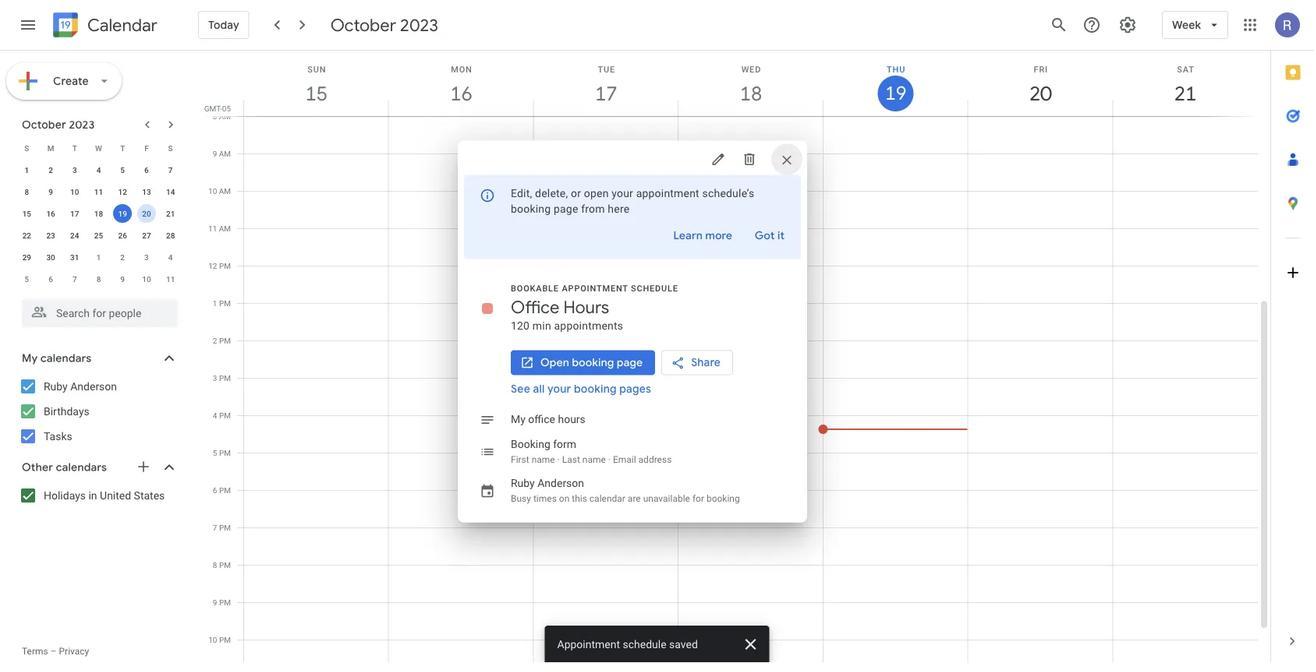 Task type: describe. For each thing, give the bounding box(es) containing it.
office hours
[[511, 297, 609, 319]]

12 pm
[[208, 261, 231, 271]]

120
[[511, 320, 530, 333]]

25 element
[[89, 226, 108, 245]]

–
[[50, 647, 57, 658]]

it
[[778, 229, 785, 243]]

page inside edit, delete, or open your appointment schedule's booking page from here
[[554, 203, 578, 216]]

states
[[134, 489, 165, 502]]

1 · from the left
[[557, 454, 560, 465]]

11 element
[[89, 183, 108, 201]]

30
[[46, 253, 55, 262]]

booking down open booking page
[[574, 383, 617, 397]]

4 for 4 pm
[[213, 411, 217, 420]]

13 element
[[137, 183, 156, 201]]

learn
[[673, 229, 703, 243]]

anderson for ruby anderson
[[70, 380, 117, 393]]

0 horizontal spatial 3
[[72, 165, 77, 175]]

add other calendars image
[[136, 459, 151, 475]]

0 horizontal spatial october 2023
[[22, 118, 95, 132]]

10 element
[[65, 183, 84, 201]]

am for 9 am
[[219, 149, 231, 158]]

120 min appointments
[[511, 320, 623, 333]]

21 link
[[1168, 76, 1204, 112]]

26 element
[[113, 226, 132, 245]]

18 link
[[733, 76, 769, 112]]

my calendars
[[22, 352, 92, 366]]

1 pm
[[213, 299, 231, 308]]

see all your booking pages
[[511, 383, 651, 397]]

november 11 element
[[161, 270, 180, 289]]

office hours heading
[[511, 297, 609, 319]]

15 column header
[[243, 51, 389, 116]]

18 element
[[89, 204, 108, 223]]

20 link
[[1023, 76, 1059, 112]]

november 10 element
[[137, 270, 156, 289]]

6 for november 6 element
[[49, 275, 53, 284]]

16 inside row
[[46, 209, 55, 218]]

w
[[95, 144, 102, 153]]

pm for 5 pm
[[219, 449, 231, 458]]

1 vertical spatial 2023
[[69, 118, 95, 132]]

8 am
[[213, 112, 231, 121]]

wed
[[742, 64, 761, 74]]

2 t from the left
[[120, 144, 125, 153]]

all
[[533, 383, 545, 397]]

7 for 7 pm
[[213, 523, 217, 533]]

gmt-
[[204, 104, 222, 113]]

booking up see all your booking pages link
[[572, 356, 614, 370]]

hours
[[564, 297, 609, 319]]

my calendars button
[[3, 346, 193, 371]]

20 inside 20 column header
[[1029, 81, 1051, 106]]

25
[[94, 231, 103, 240]]

or
[[571, 187, 581, 200]]

Search for people text field
[[31, 300, 168, 328]]

sun 15
[[304, 64, 327, 106]]

4 pm
[[213, 411, 231, 420]]

21 element
[[161, 204, 180, 223]]

2 for 2 pm
[[213, 336, 217, 346]]

11 for november 11 element
[[166, 275, 175, 284]]

12 for 12
[[118, 187, 127, 197]]

got it button
[[745, 217, 795, 255]]

delete,
[[535, 187, 568, 200]]

22
[[22, 231, 31, 240]]

20 element
[[137, 204, 156, 223]]

booking
[[511, 438, 551, 451]]

thu
[[887, 64, 906, 74]]

mon
[[451, 64, 472, 74]]

open booking page
[[541, 356, 643, 370]]

17 column header
[[533, 51, 679, 116]]

ruby anderson busy times on this calendar are unavailable for booking
[[511, 477, 740, 504]]

23 element
[[41, 226, 60, 245]]

week button
[[1162, 6, 1229, 44]]

pm for 12 pm
[[219, 261, 231, 271]]

7 for november 7 element
[[72, 275, 77, 284]]

other calendars
[[22, 461, 107, 475]]

9 pm
[[213, 598, 231, 608]]

october 2023 grid
[[15, 137, 183, 290]]

times
[[533, 493, 557, 504]]

21 inside row group
[[166, 209, 175, 218]]

20 inside 20 'element'
[[142, 209, 151, 218]]

8 for 8 am
[[213, 112, 217, 121]]

email
[[613, 454, 636, 465]]

17 link
[[588, 76, 624, 112]]

privacy
[[59, 647, 89, 658]]

see
[[511, 383, 530, 397]]

office
[[511, 297, 560, 319]]

booking inside edit, delete, or open your appointment schedule's booking page from here
[[511, 203, 551, 216]]

18 column header
[[678, 51, 824, 116]]

18 inside october 2023 grid
[[94, 209, 103, 218]]

2 · from the left
[[608, 454, 611, 465]]

2 name from the left
[[583, 454, 606, 465]]

19, today element
[[113, 204, 132, 223]]

5 pm
[[213, 449, 231, 458]]

more
[[705, 229, 732, 243]]

settings menu image
[[1119, 16, 1137, 34]]

29
[[22, 253, 31, 262]]

november 8 element
[[89, 270, 108, 289]]

14
[[166, 187, 175, 197]]

0 horizontal spatial october
[[22, 118, 66, 132]]

other
[[22, 461, 53, 475]]

30 element
[[41, 248, 60, 267]]

0 horizontal spatial 2
[[49, 165, 53, 175]]

november 4 element
[[161, 248, 180, 267]]

pm for 3 pm
[[219, 374, 231, 383]]

today
[[208, 18, 239, 32]]

my for my calendars
[[22, 352, 38, 366]]

create button
[[6, 62, 122, 100]]

row containing 15
[[15, 203, 183, 225]]

thu 19
[[884, 64, 906, 106]]

0 horizontal spatial 1
[[25, 165, 29, 175]]

terms link
[[22, 647, 48, 658]]

see all your booking pages link
[[511, 383, 651, 397]]

min
[[533, 320, 551, 333]]

f
[[144, 144, 149, 153]]

in
[[89, 489, 97, 502]]

15 link
[[299, 76, 335, 112]]

for
[[693, 493, 704, 504]]

anderson for ruby anderson busy times on this calendar are unavailable for booking
[[538, 477, 584, 490]]

open
[[541, 356, 569, 370]]

pm for 2 pm
[[219, 336, 231, 346]]

m
[[47, 144, 54, 153]]

pm for 7 pm
[[219, 523, 231, 533]]

3 for 3 pm
[[213, 374, 217, 383]]

november 9 element
[[113, 270, 132, 289]]

16 element
[[41, 204, 60, 223]]

4 for november 4 element at the left top of page
[[168, 253, 173, 262]]

november 3 element
[[137, 248, 156, 267]]

got
[[755, 229, 775, 243]]

calendars for other calendars
[[56, 461, 107, 475]]

fri
[[1034, 64, 1048, 74]]

holidays in united states
[[44, 489, 165, 502]]

sat 21
[[1174, 64, 1196, 106]]

booking inside the 'ruby anderson busy times on this calendar are unavailable for booking'
[[707, 493, 740, 504]]

edit,
[[511, 187, 532, 200]]

27 element
[[137, 226, 156, 245]]

create
[[53, 74, 89, 88]]

1 horizontal spatial 2023
[[400, 14, 438, 36]]

20 column header
[[968, 51, 1113, 116]]

8 for november 8 element
[[96, 275, 101, 284]]

0 vertical spatial 6
[[144, 165, 149, 175]]

am for 11 am
[[219, 224, 231, 233]]

from
[[581, 203, 605, 216]]

6 for 6 pm
[[213, 486, 217, 495]]

13
[[142, 187, 151, 197]]

november 5 element
[[17, 270, 36, 289]]

terms – privacy
[[22, 647, 89, 658]]

2 for the november 2 element
[[120, 253, 125, 262]]

other calendars button
[[3, 456, 193, 481]]

31
[[70, 253, 79, 262]]

schedule
[[631, 284, 679, 294]]

29 element
[[17, 248, 36, 267]]

3 pm
[[213, 374, 231, 383]]

fri 20
[[1029, 64, 1051, 106]]

1 t from the left
[[72, 144, 77, 153]]

share
[[691, 356, 721, 370]]

pm for 4 pm
[[219, 411, 231, 420]]

0 vertical spatial october 2023
[[331, 14, 438, 36]]



Task type: locate. For each thing, give the bounding box(es) containing it.
office
[[528, 413, 555, 426]]

11 inside 11 element
[[94, 187, 103, 197]]

1 vertical spatial 1
[[96, 253, 101, 262]]

11 up 18 element
[[94, 187, 103, 197]]

delete appointment schedule image
[[742, 152, 757, 167]]

1 name from the left
[[532, 454, 555, 465]]

1 horizontal spatial 19
[[884, 81, 906, 106]]

0 horizontal spatial ruby
[[44, 380, 68, 393]]

6 down 30 element
[[49, 275, 53, 284]]

27
[[142, 231, 151, 240]]

2
[[49, 165, 53, 175], [120, 253, 125, 262], [213, 336, 217, 346]]

1 horizontal spatial 6
[[144, 165, 149, 175]]

pm up 8 pm
[[219, 523, 231, 533]]

15 up 22
[[22, 209, 31, 218]]

0 vertical spatial ruby
[[44, 380, 68, 393]]

11
[[94, 187, 103, 197], [208, 224, 217, 233], [166, 275, 175, 284]]

this
[[572, 493, 587, 504]]

24
[[70, 231, 79, 240]]

calendars
[[40, 352, 92, 366], [56, 461, 107, 475]]

2 vertical spatial 11
[[166, 275, 175, 284]]

1 horizontal spatial 7
[[168, 165, 173, 175]]

1 horizontal spatial 4
[[168, 253, 173, 262]]

11 down the 10 am
[[208, 224, 217, 233]]

pm down 9 pm
[[219, 636, 231, 645]]

8 for 8 pm
[[213, 561, 217, 570]]

1 vertical spatial 4
[[168, 253, 173, 262]]

tab list
[[1271, 51, 1314, 620]]

1
[[25, 165, 29, 175], [96, 253, 101, 262], [213, 299, 217, 308]]

row containing 22
[[15, 225, 183, 246]]

None search field
[[0, 293, 193, 328]]

· left last
[[557, 454, 560, 465]]

10 pm
[[208, 636, 231, 645]]

2 horizontal spatial 6
[[213, 486, 217, 495]]

9 for 9 pm
[[213, 598, 217, 608]]

0 horizontal spatial t
[[72, 144, 77, 153]]

page
[[554, 203, 578, 216], [617, 356, 643, 370]]

0 vertical spatial 1
[[25, 165, 29, 175]]

1 vertical spatial my
[[511, 413, 526, 426]]

9 up "10 pm" at the bottom left of page
[[213, 598, 217, 608]]

ruby inside the 'ruby anderson busy times on this calendar are unavailable for booking'
[[511, 477, 535, 490]]

1 for 1 pm
[[213, 299, 217, 308]]

0 vertical spatial 4
[[96, 165, 101, 175]]

4 down the 3 pm
[[213, 411, 217, 420]]

your up here
[[612, 187, 633, 200]]

t
[[72, 144, 77, 153], [120, 144, 125, 153]]

calendar heading
[[84, 14, 157, 36]]

4 pm from the top
[[219, 374, 231, 383]]

0 vertical spatial calendars
[[40, 352, 92, 366]]

15 inside column header
[[304, 81, 327, 106]]

1 vertical spatial october 2023
[[22, 118, 95, 132]]

0 vertical spatial 5
[[120, 165, 125, 175]]

1 vertical spatial anderson
[[538, 477, 584, 490]]

7 pm from the top
[[219, 486, 231, 495]]

row group
[[15, 159, 183, 290]]

12 down "11 am" on the left of the page
[[208, 261, 217, 271]]

9 pm from the top
[[219, 561, 231, 570]]

17 element
[[65, 204, 84, 223]]

october 2023
[[331, 14, 438, 36], [22, 118, 95, 132]]

26
[[118, 231, 127, 240]]

21 down sat
[[1174, 81, 1196, 106]]

5 row from the top
[[15, 225, 183, 246]]

1 up 15 element
[[25, 165, 29, 175]]

pm down 4 pm
[[219, 449, 231, 458]]

1 vertical spatial 5
[[25, 275, 29, 284]]

2 horizontal spatial 2
[[213, 336, 217, 346]]

1 horizontal spatial page
[[617, 356, 643, 370]]

5 pm from the top
[[219, 411, 231, 420]]

am down 9 am on the left of page
[[219, 186, 231, 196]]

22 element
[[17, 226, 36, 245]]

november 6 element
[[41, 270, 60, 289]]

ruby for ruby anderson busy times on this calendar are unavailable for booking
[[511, 477, 535, 490]]

october up 15 column header
[[331, 14, 396, 36]]

appointments
[[554, 320, 623, 333]]

page up pages
[[617, 356, 643, 370]]

19 down thu
[[884, 81, 906, 106]]

name down booking
[[532, 454, 555, 465]]

2 vertical spatial 7
[[213, 523, 217, 533]]

sat
[[1177, 64, 1195, 74]]

pm down the 3 pm
[[219, 411, 231, 420]]

2023 down create
[[69, 118, 95, 132]]

tasks
[[44, 430, 72, 443]]

0 horizontal spatial 19
[[118, 209, 127, 218]]

booking form first name · last name · email address
[[511, 438, 672, 465]]

10 for november 10 element
[[142, 275, 151, 284]]

1 vertical spatial 2
[[120, 253, 125, 262]]

am for 10 am
[[219, 186, 231, 196]]

grid containing 15
[[200, 51, 1271, 664]]

8 up 9 pm
[[213, 561, 217, 570]]

0 horizontal spatial name
[[532, 454, 555, 465]]

1 down 12 pm on the left top
[[213, 299, 217, 308]]

pm up the 3 pm
[[219, 336, 231, 346]]

21 inside column header
[[1174, 81, 1196, 106]]

anderson inside my calendars list
[[70, 380, 117, 393]]

10 up the 17 element
[[70, 187, 79, 197]]

7
[[168, 165, 173, 175], [72, 275, 77, 284], [213, 523, 217, 533]]

10 down november 3 element
[[142, 275, 151, 284]]

ruby inside my calendars list
[[44, 380, 68, 393]]

page down or
[[554, 203, 578, 216]]

16 column header
[[388, 51, 534, 116]]

5
[[120, 165, 125, 175], [25, 275, 29, 284], [213, 449, 217, 458]]

9 for november 9 "element"
[[120, 275, 125, 284]]

7 row from the top
[[15, 268, 183, 290]]

name right last
[[583, 454, 606, 465]]

12 up 19, today "element"
[[118, 187, 127, 197]]

row up 11 element
[[15, 137, 183, 159]]

row containing 1
[[15, 159, 183, 181]]

3
[[72, 165, 77, 175], [144, 253, 149, 262], [213, 374, 217, 383]]

12 for 12 pm
[[208, 261, 217, 271]]

1 vertical spatial calendars
[[56, 461, 107, 475]]

2 vertical spatial 2
[[213, 336, 217, 346]]

0 horizontal spatial 21
[[166, 209, 175, 218]]

9 inside "element"
[[120, 275, 125, 284]]

3 up 10 element
[[72, 165, 77, 175]]

your
[[612, 187, 633, 200], [548, 383, 571, 397]]

6 row from the top
[[15, 246, 183, 268]]

21 up 28
[[166, 209, 175, 218]]

november 2 element
[[113, 248, 132, 267]]

28
[[166, 231, 175, 240]]

9
[[213, 149, 217, 158], [49, 187, 53, 197], [120, 275, 125, 284], [213, 598, 217, 608]]

19 cell
[[111, 203, 135, 225]]

10
[[208, 186, 217, 196], [70, 187, 79, 197], [142, 275, 151, 284], [208, 636, 217, 645]]

0 horizontal spatial 20
[[142, 209, 151, 218]]

1 vertical spatial 21
[[166, 209, 175, 218]]

anderson inside the 'ruby anderson busy times on this calendar are unavailable for booking'
[[538, 477, 584, 490]]

1 horizontal spatial name
[[583, 454, 606, 465]]

3 row from the top
[[15, 181, 183, 203]]

6 down 5 pm in the bottom of the page
[[213, 486, 217, 495]]

row containing s
[[15, 137, 183, 159]]

1 vertical spatial 20
[[142, 209, 151, 218]]

0 vertical spatial october
[[331, 14, 396, 36]]

1 vertical spatial 15
[[22, 209, 31, 218]]

· left email in the bottom of the page
[[608, 454, 611, 465]]

0 horizontal spatial 7
[[72, 275, 77, 284]]

pm up 2 pm
[[219, 299, 231, 308]]

8 pm
[[213, 561, 231, 570]]

19 inside 19, today "element"
[[118, 209, 127, 218]]

1 s from the left
[[24, 144, 29, 153]]

november 7 element
[[65, 270, 84, 289]]

0 horizontal spatial your
[[548, 383, 571, 397]]

4 up 11 element
[[96, 165, 101, 175]]

11 down november 4 element at the left top of page
[[166, 275, 175, 284]]

0 horizontal spatial s
[[24, 144, 29, 153]]

16 inside mon 16
[[449, 81, 472, 106]]

t right m
[[72, 144, 77, 153]]

16
[[449, 81, 472, 106], [46, 209, 55, 218]]

10 for 10 am
[[208, 186, 217, 196]]

2 am from the top
[[219, 149, 231, 158]]

your inside edit, delete, or open your appointment schedule's booking page from here
[[612, 187, 633, 200]]

row group containing 1
[[15, 159, 183, 290]]

0 vertical spatial my
[[22, 352, 38, 366]]

8 up 15 element
[[25, 187, 29, 197]]

12 element
[[113, 183, 132, 201]]

7 up 8 pm
[[213, 523, 217, 533]]

1 horizontal spatial my
[[511, 413, 526, 426]]

row down w
[[15, 159, 183, 181]]

my office hours
[[511, 413, 586, 426]]

31 element
[[65, 248, 84, 267]]

1 horizontal spatial 1
[[96, 253, 101, 262]]

row up november 8 element
[[15, 246, 183, 268]]

row up 18 element
[[15, 181, 183, 203]]

20 cell
[[135, 203, 159, 225]]

10 up "11 am" on the left of the page
[[208, 186, 217, 196]]

wed 18
[[739, 64, 761, 106]]

sun
[[308, 64, 326, 74]]

am up 9 am on the left of page
[[219, 112, 231, 121]]

15
[[304, 81, 327, 106], [22, 209, 31, 218]]

ruby
[[44, 380, 68, 393], [511, 477, 535, 490]]

anderson
[[70, 380, 117, 393], [538, 477, 584, 490]]

2 horizontal spatial 3
[[213, 374, 217, 383]]

pm down 2 pm
[[219, 374, 231, 383]]

bookable appointment schedule
[[511, 284, 679, 294]]

1 vertical spatial page
[[617, 356, 643, 370]]

15 element
[[17, 204, 36, 223]]

7 up 14 element
[[168, 165, 173, 175]]

s right f
[[168, 144, 173, 153]]

12 inside row
[[118, 187, 127, 197]]

0 vertical spatial appointment
[[636, 187, 700, 200]]

pm for 6 pm
[[219, 486, 231, 495]]

1 horizontal spatial october
[[331, 14, 396, 36]]

ruby anderson
[[44, 380, 117, 393]]

10 am
[[208, 186, 231, 196]]

mon 16
[[449, 64, 472, 106]]

10 for 10 pm
[[208, 636, 217, 645]]

6 pm
[[213, 486, 231, 495]]

20 down fri at top
[[1029, 81, 1051, 106]]

0 vertical spatial 11
[[94, 187, 103, 197]]

9 for 9 am
[[213, 149, 217, 158]]

2 s from the left
[[168, 144, 173, 153]]

5 down 29 element
[[25, 275, 29, 284]]

ruby up birthdays
[[44, 380, 68, 393]]

0 vertical spatial 17
[[594, 81, 616, 106]]

1 for november 1 element
[[96, 253, 101, 262]]

2 pm from the top
[[219, 299, 231, 308]]

1 horizontal spatial october 2023
[[331, 14, 438, 36]]

are
[[628, 493, 641, 504]]

3 pm from the top
[[219, 336, 231, 346]]

schedule's
[[702, 187, 755, 200]]

first
[[511, 454, 529, 465]]

pm for 8 pm
[[219, 561, 231, 570]]

15 inside row
[[22, 209, 31, 218]]

row down november 1 element
[[15, 268, 183, 290]]

calendar element
[[50, 9, 157, 44]]

10 down 9 pm
[[208, 636, 217, 645]]

1 vertical spatial 7
[[72, 275, 77, 284]]

10 pm from the top
[[219, 598, 231, 608]]

1 horizontal spatial 16
[[449, 81, 472, 106]]

1 horizontal spatial 2
[[120, 253, 125, 262]]

9 up 16 element on the left top of page
[[49, 187, 53, 197]]

0 vertical spatial 20
[[1029, 81, 1051, 106]]

2 down 26 element
[[120, 253, 125, 262]]

1 horizontal spatial 5
[[120, 165, 125, 175]]

1 vertical spatial 6
[[49, 275, 53, 284]]

appointment up hours
[[562, 284, 628, 294]]

my inside dropdown button
[[22, 352, 38, 366]]

6 inside grid
[[213, 486, 217, 495]]

1 am from the top
[[219, 112, 231, 121]]

5 down 4 pm
[[213, 449, 217, 458]]

17 inside column header
[[594, 81, 616, 106]]

2 vertical spatial 3
[[213, 374, 217, 383]]

2 row from the top
[[15, 159, 183, 181]]

1 vertical spatial 16
[[46, 209, 55, 218]]

0 vertical spatial 12
[[118, 187, 127, 197]]

23
[[46, 231, 55, 240]]

grid
[[200, 51, 1271, 664]]

0 horizontal spatial anderson
[[70, 380, 117, 393]]

row up november 1 element
[[15, 225, 183, 246]]

pm down 8 pm
[[219, 598, 231, 608]]

11 for 11 am
[[208, 224, 217, 233]]

am up 12 pm on the left top
[[219, 224, 231, 233]]

1 vertical spatial 12
[[208, 261, 217, 271]]

19 column header
[[823, 51, 968, 116]]

6 down f
[[144, 165, 149, 175]]

am for 8 am
[[219, 112, 231, 121]]

18 inside wed 18
[[739, 81, 761, 106]]

16 up 23
[[46, 209, 55, 218]]

7 down 31 element
[[72, 275, 77, 284]]

6
[[144, 165, 149, 175], [49, 275, 53, 284], [213, 486, 217, 495]]

17 up 24
[[70, 209, 79, 218]]

1 vertical spatial 17
[[70, 209, 79, 218]]

october
[[331, 14, 396, 36], [22, 118, 66, 132]]

2 horizontal spatial 7
[[213, 523, 217, 533]]

1 pm from the top
[[219, 261, 231, 271]]

10 for 10 element
[[70, 187, 79, 197]]

main drawer image
[[19, 16, 37, 34]]

1 up november 8 element
[[96, 253, 101, 262]]

united
[[100, 489, 131, 502]]

17 down tue
[[594, 81, 616, 106]]

hours
[[558, 413, 586, 426]]

3 down the 27 element
[[144, 253, 149, 262]]

2023 up 16 column header
[[400, 14, 438, 36]]

19 link
[[878, 76, 914, 112]]

bookable
[[511, 284, 559, 294]]

pm for 10 pm
[[219, 636, 231, 645]]

9 down the november 2 element
[[120, 275, 125, 284]]

tue
[[598, 64, 615, 74]]

november 1 element
[[89, 248, 108, 267]]

1 horizontal spatial 21
[[1174, 81, 1196, 106]]

19 up 26
[[118, 209, 127, 218]]

s
[[24, 144, 29, 153], [168, 144, 173, 153]]

8 down november 1 element
[[96, 275, 101, 284]]

2 horizontal spatial 1
[[213, 299, 217, 308]]

pm up 1 pm
[[219, 261, 231, 271]]

calendar
[[87, 14, 157, 36]]

05
[[222, 104, 231, 113]]

form
[[553, 438, 577, 451]]

0 horizontal spatial 5
[[25, 275, 29, 284]]

11 for 11 element
[[94, 187, 103, 197]]

privacy link
[[59, 647, 89, 658]]

my for my office hours
[[511, 413, 526, 426]]

11 pm from the top
[[219, 636, 231, 645]]

0 horizontal spatial ·
[[557, 454, 560, 465]]

holidays
[[44, 489, 86, 502]]

pm for 1 pm
[[219, 299, 231, 308]]

pm for 9 pm
[[219, 598, 231, 608]]

0 vertical spatial 21
[[1174, 81, 1196, 106]]

3 am from the top
[[219, 186, 231, 196]]

0 vertical spatial 15
[[304, 81, 327, 106]]

0 horizontal spatial my
[[22, 352, 38, 366]]

19 inside 19 column header
[[884, 81, 906, 106]]

21 column header
[[1113, 51, 1258, 116]]

t left f
[[120, 144, 125, 153]]

2023
[[400, 14, 438, 36], [69, 118, 95, 132]]

1 horizontal spatial 11
[[166, 275, 175, 284]]

learn more
[[673, 229, 732, 243]]

0 horizontal spatial 15
[[22, 209, 31, 218]]

1 vertical spatial october
[[22, 118, 66, 132]]

0 horizontal spatial 18
[[94, 209, 103, 218]]

0 horizontal spatial 11
[[94, 187, 103, 197]]

5 for 5 pm
[[213, 449, 217, 458]]

5 up 12 element
[[120, 165, 125, 175]]

15 down sun
[[304, 81, 327, 106]]

address
[[639, 454, 672, 465]]

row containing 5
[[15, 268, 183, 290]]

0 vertical spatial 2023
[[400, 14, 438, 36]]

0 vertical spatial 3
[[72, 165, 77, 175]]

2 vertical spatial 1
[[213, 299, 217, 308]]

4 up november 11 element
[[168, 253, 173, 262]]

16 down mon
[[449, 81, 472, 106]]

19
[[884, 81, 906, 106], [118, 209, 127, 218]]

appointment inside edit, delete, or open your appointment schedule's booking page from here
[[636, 187, 700, 200]]

2 vertical spatial 5
[[213, 449, 217, 458]]

1 horizontal spatial 12
[[208, 261, 217, 271]]

3 for november 3 element
[[144, 253, 149, 262]]

tue 17
[[594, 64, 616, 106]]

name
[[532, 454, 555, 465], [583, 454, 606, 465]]

3 down 2 pm
[[213, 374, 217, 383]]

0 horizontal spatial 17
[[70, 209, 79, 218]]

edit, delete, or open your appointment schedule's booking page from here
[[511, 187, 755, 216]]

11 inside november 11 element
[[166, 275, 175, 284]]

18 up 25
[[94, 209, 103, 218]]

pm up 9 pm
[[219, 561, 231, 570]]

2 up the 3 pm
[[213, 336, 217, 346]]

1 vertical spatial 11
[[208, 224, 217, 233]]

14 element
[[161, 183, 180, 201]]

calendars up 'in'
[[56, 461, 107, 475]]

17 inside row
[[70, 209, 79, 218]]

your right all
[[548, 383, 571, 397]]

6 pm from the top
[[219, 449, 231, 458]]

s left m
[[24, 144, 29, 153]]

got it
[[755, 229, 785, 243]]

2 horizontal spatial 5
[[213, 449, 217, 458]]

0 horizontal spatial 16
[[46, 209, 55, 218]]

1 row from the top
[[15, 137, 183, 159]]

4 row from the top
[[15, 203, 183, 225]]

0 horizontal spatial 6
[[49, 275, 53, 284]]

2 down m
[[49, 165, 53, 175]]

2 horizontal spatial 11
[[208, 224, 217, 233]]

week
[[1172, 18, 1201, 32]]

9 up the 10 am
[[213, 149, 217, 158]]

pm down 5 pm in the bottom of the page
[[219, 486, 231, 495]]

am down 8 am
[[219, 149, 231, 158]]

1 horizontal spatial t
[[120, 144, 125, 153]]

0 vertical spatial your
[[612, 187, 633, 200]]

4 am from the top
[[219, 224, 231, 233]]

1 horizontal spatial your
[[612, 187, 633, 200]]

ruby up busy
[[511, 477, 535, 490]]

2 pm
[[213, 336, 231, 346]]

share button
[[662, 351, 733, 376]]

0 horizontal spatial 2023
[[69, 118, 95, 132]]

1 vertical spatial your
[[548, 383, 571, 397]]

1 horizontal spatial s
[[168, 144, 173, 153]]

row containing 8
[[15, 181, 183, 203]]

2 horizontal spatial 4
[[213, 411, 217, 420]]

row
[[15, 137, 183, 159], [15, 159, 183, 181], [15, 181, 183, 203], [15, 203, 183, 225], [15, 225, 183, 246], [15, 246, 183, 268], [15, 268, 183, 290]]

booking right for
[[707, 493, 740, 504]]

october up m
[[22, 118, 66, 132]]

8 left 05
[[213, 112, 217, 121]]

24 element
[[65, 226, 84, 245]]

anderson up on
[[538, 477, 584, 490]]

my calendars list
[[3, 374, 193, 449]]

on
[[559, 493, 570, 504]]

anderson down my calendars dropdown button
[[70, 380, 117, 393]]

8 pm from the top
[[219, 523, 231, 533]]

ruby for ruby anderson
[[44, 380, 68, 393]]

row up the 25 element
[[15, 203, 183, 225]]

0 vertical spatial 19
[[884, 81, 906, 106]]

20 down 13
[[142, 209, 151, 218]]

5 for november 5 element
[[25, 275, 29, 284]]

0 vertical spatial 7
[[168, 165, 173, 175]]

row containing 29
[[15, 246, 183, 268]]

1 vertical spatial appointment
[[562, 284, 628, 294]]

0 vertical spatial 16
[[449, 81, 472, 106]]

18 down the wed
[[739, 81, 761, 106]]

calendars for my calendars
[[40, 352, 92, 366]]

1 horizontal spatial 20
[[1029, 81, 1051, 106]]

28 element
[[161, 226, 180, 245]]

0 horizontal spatial 4
[[96, 165, 101, 175]]

last
[[562, 454, 580, 465]]

calendars up ruby anderson
[[40, 352, 92, 366]]



Task type: vqa. For each thing, say whether or not it's contained in the screenshot.


